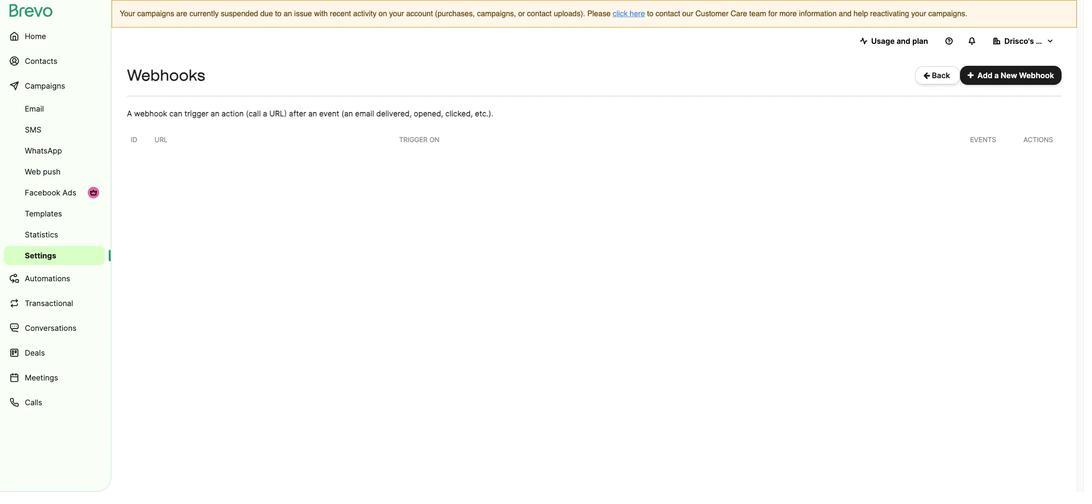 Task type: describe. For each thing, give the bounding box(es) containing it.
2 contact from the left
[[656, 10, 680, 18]]

care
[[731, 10, 747, 18]]

are
[[176, 10, 187, 18]]

campaigns
[[137, 10, 174, 18]]

customer
[[696, 10, 729, 18]]

facebook ads
[[25, 188, 76, 197]]

sms link
[[4, 120, 105, 139]]

drisco's drinks
[[1005, 36, 1060, 46]]

0 horizontal spatial a
[[263, 109, 267, 118]]

on
[[430, 135, 440, 144]]

issue
[[294, 10, 312, 18]]

1 horizontal spatial an
[[284, 10, 292, 18]]

please
[[587, 10, 611, 18]]

usage and plan button
[[852, 31, 936, 51]]

automations link
[[4, 267, 105, 290]]

drisco's drinks button
[[986, 31, 1062, 51]]

calls link
[[4, 391, 105, 414]]

2 horizontal spatial an
[[308, 109, 317, 118]]

conversations
[[25, 323, 77, 333]]

campaigns,
[[477, 10, 516, 18]]

deals link
[[4, 342, 105, 364]]

back link
[[916, 66, 960, 84]]

action
[[222, 109, 244, 118]]

webhooks
[[127, 66, 205, 84]]

contacts link
[[4, 50, 105, 73]]

suspended
[[221, 10, 258, 18]]

usage and plan
[[871, 36, 928, 46]]

facebook
[[25, 188, 60, 197]]

on
[[379, 10, 387, 18]]

here
[[630, 10, 645, 18]]

your
[[120, 10, 135, 18]]

web
[[25, 167, 41, 176]]

opened,
[[414, 109, 443, 118]]

sms
[[25, 125, 41, 135]]

can
[[169, 109, 182, 118]]

drinks
[[1036, 36, 1060, 46]]

0 horizontal spatial an
[[211, 109, 219, 118]]

account
[[406, 10, 433, 18]]

trigger
[[185, 109, 209, 118]]

plan
[[912, 36, 928, 46]]

uploads).
[[554, 10, 585, 18]]

url
[[155, 135, 168, 144]]

email link
[[4, 99, 105, 118]]

templates
[[25, 209, 62, 218]]

campaigns link
[[4, 74, 105, 97]]

contacts
[[25, 56, 57, 66]]

delivered,
[[376, 109, 412, 118]]

1 to from the left
[[275, 10, 282, 18]]

(an
[[342, 109, 353, 118]]

drisco's
[[1005, 36, 1034, 46]]

currently
[[189, 10, 219, 18]]

home link
[[4, 25, 105, 48]]

plus image
[[968, 72, 974, 79]]

help
[[854, 10, 868, 18]]

new
[[1001, 71, 1017, 80]]

activity
[[353, 10, 377, 18]]

campaigns.
[[928, 10, 968, 18]]

2 your from the left
[[912, 10, 926, 18]]

arrow left image
[[924, 72, 930, 79]]

your campaigns are currently suspended due to an issue with recent activity on your account (purchases, campaigns, or contact uploads). please click here to contact our customer care team for more information and help reactivating your campaigns.
[[120, 10, 968, 18]]

reactivating
[[870, 10, 909, 18]]

email
[[355, 109, 374, 118]]

settings link
[[4, 246, 105, 265]]

information
[[799, 10, 837, 18]]

add a new webhook button
[[960, 66, 1062, 85]]

meetings
[[25, 373, 58, 383]]

add a new webhook
[[978, 71, 1054, 80]]

campaigns
[[25, 81, 65, 91]]

conversations link
[[4, 317, 105, 340]]

automations
[[25, 274, 70, 283]]

(call
[[246, 109, 261, 118]]

transactional
[[25, 299, 73, 308]]



Task type: vqa. For each thing, say whether or not it's contained in the screenshot.
the URL)
yes



Task type: locate. For each thing, give the bounding box(es) containing it.
an right after
[[308, 109, 317, 118]]

home
[[25, 31, 46, 41]]

a webhook can trigger an action (call a url) after an event (an email delivered, opened, clicked, etc.).
[[127, 109, 493, 118]]

add
[[978, 71, 993, 80]]

email
[[25, 104, 44, 114]]

an left issue
[[284, 10, 292, 18]]

0 vertical spatial and
[[839, 10, 852, 18]]

and left help
[[839, 10, 852, 18]]

0 horizontal spatial and
[[839, 10, 852, 18]]

with
[[314, 10, 328, 18]]

a right (call
[[263, 109, 267, 118]]

clicked,
[[445, 109, 473, 118]]

an left action
[[211, 109, 219, 118]]

a inside button
[[995, 71, 999, 80]]

to right here on the right top of page
[[647, 10, 654, 18]]

2 to from the left
[[647, 10, 654, 18]]

web push
[[25, 167, 61, 176]]

our
[[682, 10, 693, 18]]

event
[[319, 109, 339, 118]]

url)
[[269, 109, 287, 118]]

a
[[127, 109, 132, 118]]

after
[[289, 109, 306, 118]]

1 vertical spatial and
[[897, 36, 911, 46]]

your up plan at the right top of page
[[912, 10, 926, 18]]

a
[[995, 71, 999, 80], [263, 109, 267, 118]]

to right due
[[275, 10, 282, 18]]

facebook ads link
[[4, 183, 105, 202]]

back
[[930, 71, 952, 80]]

usage
[[871, 36, 895, 46]]

left___rvooi image
[[90, 189, 97, 197]]

webhook
[[1019, 71, 1054, 80]]

1 contact from the left
[[527, 10, 552, 18]]

1 vertical spatial a
[[263, 109, 267, 118]]

trigger
[[399, 135, 428, 144]]

1 horizontal spatial to
[[647, 10, 654, 18]]

contact left our
[[656, 10, 680, 18]]

transactional link
[[4, 292, 105, 315]]

1 horizontal spatial a
[[995, 71, 999, 80]]

templates link
[[4, 204, 105, 223]]

1 horizontal spatial and
[[897, 36, 911, 46]]

whatsapp link
[[4, 141, 105, 160]]

click here link
[[613, 10, 645, 18]]

your
[[389, 10, 404, 18], [912, 10, 926, 18]]

and left plan at the right top of page
[[897, 36, 911, 46]]

and
[[839, 10, 852, 18], [897, 36, 911, 46]]

events
[[970, 135, 996, 144]]

actions
[[1024, 135, 1053, 144]]

id
[[131, 135, 137, 144]]

an
[[284, 10, 292, 18], [211, 109, 219, 118], [308, 109, 317, 118]]

team
[[749, 10, 766, 18]]

contact
[[527, 10, 552, 18], [656, 10, 680, 18]]

deals
[[25, 348, 45, 358]]

to
[[275, 10, 282, 18], [647, 10, 654, 18]]

web push link
[[4, 162, 105, 181]]

trigger on
[[399, 135, 440, 144]]

1 your from the left
[[389, 10, 404, 18]]

0 horizontal spatial contact
[[527, 10, 552, 18]]

statistics link
[[4, 225, 105, 244]]

ads
[[62, 188, 76, 197]]

0 horizontal spatial your
[[389, 10, 404, 18]]

0 horizontal spatial to
[[275, 10, 282, 18]]

1 horizontal spatial your
[[912, 10, 926, 18]]

your right on
[[389, 10, 404, 18]]

statistics
[[25, 230, 58, 239]]

webhook
[[134, 109, 167, 118]]

etc.).
[[475, 109, 493, 118]]

recent
[[330, 10, 351, 18]]

push
[[43, 167, 61, 176]]

for
[[769, 10, 777, 18]]

calls
[[25, 398, 42, 407]]

a right "add"
[[995, 71, 999, 80]]

due
[[260, 10, 273, 18]]

1 horizontal spatial contact
[[656, 10, 680, 18]]

and inside button
[[897, 36, 911, 46]]

contact right or
[[527, 10, 552, 18]]

(purchases,
[[435, 10, 475, 18]]

click
[[613, 10, 628, 18]]

meetings link
[[4, 366, 105, 389]]

whatsapp
[[25, 146, 62, 156]]

0 vertical spatial a
[[995, 71, 999, 80]]

settings
[[25, 251, 56, 260]]

or
[[518, 10, 525, 18]]



